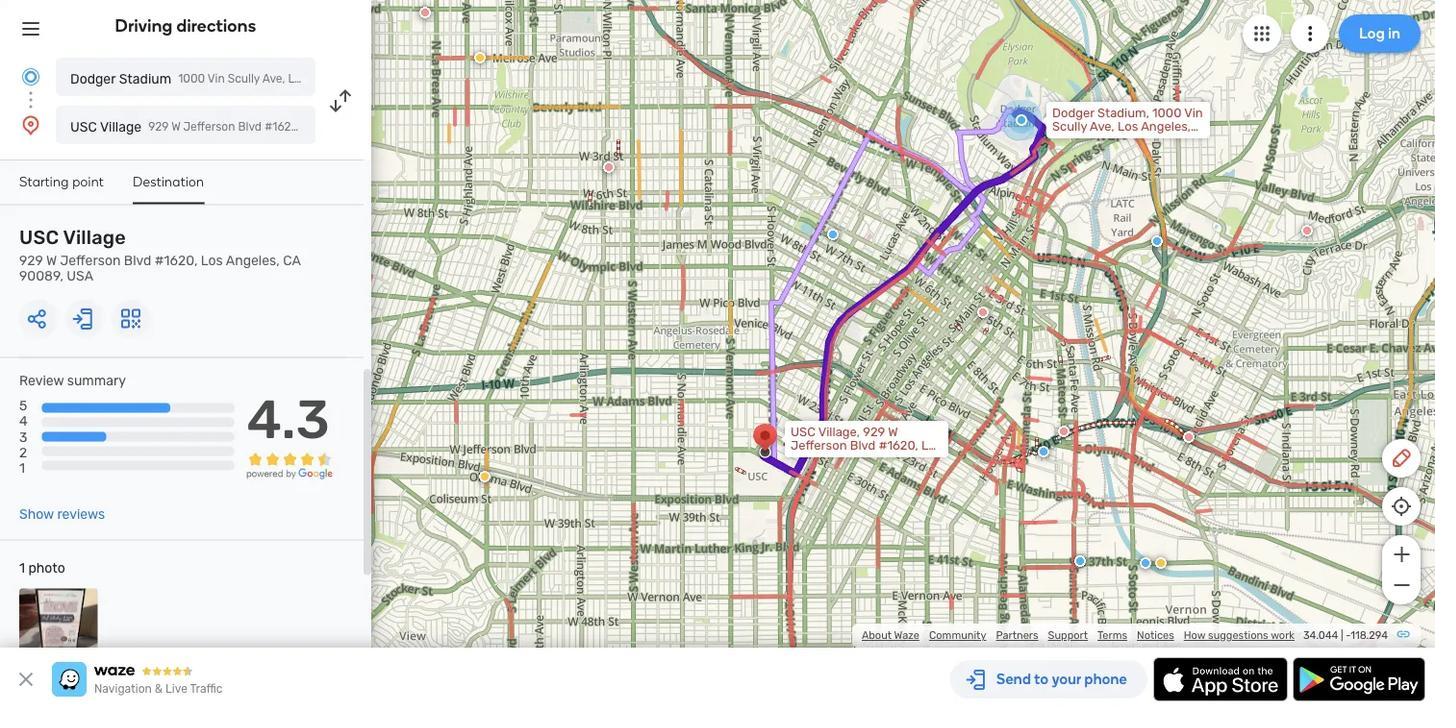 Task type: describe. For each thing, give the bounding box(es) containing it.
1 photo
[[19, 561, 65, 577]]

united
[[1114, 133, 1153, 148]]

waze
[[894, 630, 920, 643]]

zoom in image
[[1390, 544, 1414, 567]]

1 horizontal spatial w
[[171, 120, 180, 134]]

navigation
[[94, 683, 152, 697]]

directions
[[177, 15, 256, 36]]

1 horizontal spatial usa
[[433, 120, 456, 134]]

destination button
[[133, 173, 204, 204]]

0 vertical spatial village
[[100, 119, 142, 135]]

current location image
[[19, 65, 42, 89]]

1 horizontal spatial road closed image
[[1183, 432, 1195, 444]]

review
[[19, 373, 64, 389]]

scully
[[1052, 119, 1087, 134]]

#1620, inside usc village, 929 w jefferson blvd #1620, los angeles, ca 90089, usa
[[879, 439, 919, 454]]

traffic
[[190, 683, 223, 697]]

0 vertical spatial blvd
[[238, 120, 262, 134]]

navigation & live traffic
[[94, 683, 223, 697]]

&
[[155, 683, 163, 697]]

how suggestions work link
[[1184, 630, 1295, 643]]

los inside dodger stadium, 1000 vin scully ave, los angeles, california, united states
[[1118, 119, 1138, 134]]

ave,
[[1090, 119, 1115, 134]]

1 vertical spatial road closed image
[[1302, 225, 1313, 237]]

stadium,
[[1098, 106, 1150, 121]]

usc village, 929 w jefferson blvd #1620, los angeles, ca 90089, usa
[[791, 425, 942, 467]]

2 vertical spatial hazard image
[[1155, 558, 1167, 570]]

village,
[[818, 425, 860, 440]]

destination
[[133, 173, 204, 190]]

-
[[1346, 630, 1351, 643]]

about waze link
[[862, 630, 920, 643]]

notices
[[1137, 630, 1174, 643]]

1 horizontal spatial road closed image
[[977, 307, 989, 318]]

partners link
[[996, 630, 1039, 643]]

states
[[1156, 133, 1194, 148]]

california,
[[1052, 133, 1111, 148]]

1 vertical spatial usc village 929 w jefferson blvd #1620, los angeles, ca 90089, usa
[[19, 227, 301, 284]]

dodger for dodger stadium
[[70, 71, 116, 87]]

angeles, inside usc village, 929 w jefferson blvd #1620, los angeles, ca 90089, usa
[[791, 452, 841, 467]]

about waze community partners support terms notices how suggestions work 34.044 | -118.294
[[862, 630, 1388, 643]]

point
[[72, 173, 104, 190]]

0 horizontal spatial ca
[[283, 253, 301, 269]]

2 1 from the top
[[19, 561, 25, 577]]

location image
[[19, 114, 42, 137]]

photo
[[28, 561, 65, 577]]

starting
[[19, 173, 69, 190]]

terms link
[[1098, 630, 1128, 643]]

34.044
[[1303, 630, 1339, 643]]

support
[[1048, 630, 1088, 643]]

1 vertical spatial 929
[[19, 253, 43, 269]]

1 vertical spatial 90089,
[[19, 268, 63, 284]]

dodger stadium, 1000 vin scully ave, los angeles, california, united states
[[1052, 106, 1203, 148]]

los inside usc village, 929 w jefferson blvd #1620, los angeles, ca 90089, usa
[[922, 439, 942, 454]]

work
[[1271, 630, 1295, 643]]

0 vertical spatial #1620,
[[264, 120, 301, 134]]

usc inside usc village, 929 w jefferson blvd #1620, los angeles, ca 90089, usa
[[791, 425, 816, 440]]

support link
[[1048, 630, 1088, 643]]

0 horizontal spatial w
[[46, 253, 57, 269]]

starting point button
[[19, 173, 104, 203]]

1 vertical spatial blvd
[[124, 253, 151, 269]]

usc inside usc village 929 w jefferson blvd #1620, los angeles, ca 90089, usa
[[19, 227, 59, 249]]

1 horizontal spatial 90089,
[[392, 120, 430, 134]]

usa inside usc village, 929 w jefferson blvd #1620, los angeles, ca 90089, usa
[[907, 452, 932, 467]]

ca inside usc village, 929 w jefferson blvd #1620, los angeles, ca 90089, usa
[[844, 452, 860, 467]]

118.294
[[1351, 630, 1388, 643]]



Task type: vqa. For each thing, say whether or not it's contained in the screenshot.
'74.005'
no



Task type: locate. For each thing, give the bounding box(es) containing it.
show reviews
[[19, 507, 105, 523]]

0 horizontal spatial dodger
[[70, 71, 116, 87]]

1 horizontal spatial 929
[[148, 120, 169, 134]]

angeles,
[[1141, 119, 1191, 134], [325, 120, 372, 134], [226, 253, 280, 269], [791, 452, 841, 467]]

2 vertical spatial 929
[[863, 425, 885, 440]]

w inside usc village, 929 w jefferson blvd #1620, los angeles, ca 90089, usa
[[888, 425, 898, 440]]

dodger inside button
[[70, 71, 116, 87]]

0 horizontal spatial usc
[[19, 227, 59, 249]]

5 4 3 2 1
[[19, 398, 28, 476]]

dodger stadium
[[70, 71, 171, 87]]

pencil image
[[1390, 447, 1413, 470]]

1 vertical spatial usa
[[67, 268, 93, 284]]

1 horizontal spatial usc
[[70, 119, 97, 135]]

1 horizontal spatial ca
[[374, 120, 389, 134]]

0 horizontal spatial 929
[[19, 253, 43, 269]]

usa
[[433, 120, 456, 134], [67, 268, 93, 284], [907, 452, 932, 467]]

2 horizontal spatial #1620,
[[879, 439, 919, 454]]

starting point
[[19, 173, 104, 190]]

0 vertical spatial jefferson
[[183, 120, 235, 134]]

w down starting point button
[[46, 253, 57, 269]]

929 inside usc village, 929 w jefferson blvd #1620, los angeles, ca 90089, usa
[[863, 425, 885, 440]]

usc right location image
[[70, 119, 97, 135]]

0 vertical spatial 90089,
[[392, 120, 430, 134]]

1000
[[1153, 106, 1182, 121]]

los
[[1118, 119, 1138, 134], [304, 120, 323, 134], [201, 253, 223, 269], [922, 439, 942, 454]]

0 horizontal spatial blvd
[[124, 253, 151, 269]]

0 vertical spatial usc village 929 w jefferson blvd #1620, los angeles, ca 90089, usa
[[70, 119, 456, 135]]

2 horizontal spatial w
[[888, 425, 898, 440]]

angeles, inside dodger stadium, 1000 vin scully ave, los angeles, california, united states
[[1141, 119, 1191, 134]]

usc
[[70, 119, 97, 135], [19, 227, 59, 249], [791, 425, 816, 440]]

1 vertical spatial w
[[46, 253, 57, 269]]

ca
[[374, 120, 389, 134], [283, 253, 301, 269], [844, 452, 860, 467]]

w right village,
[[888, 425, 898, 440]]

0 horizontal spatial #1620,
[[155, 253, 198, 269]]

929
[[148, 120, 169, 134], [19, 253, 43, 269], [863, 425, 885, 440]]

2 horizontal spatial usc
[[791, 425, 816, 440]]

stadium
[[119, 71, 171, 87]]

road closed image
[[419, 7, 431, 18], [1302, 225, 1313, 237], [1183, 432, 1195, 444]]

|
[[1341, 630, 1344, 643]]

1 horizontal spatial blvd
[[238, 120, 262, 134]]

2 horizontal spatial road closed image
[[1058, 426, 1070, 438]]

usc village 929 w jefferson blvd #1620, los angeles, ca 90089, usa down destination button
[[19, 227, 301, 284]]

live
[[166, 683, 187, 697]]

5
[[19, 398, 27, 414]]

2 vertical spatial usc
[[791, 425, 816, 440]]

dodger inside dodger stadium, 1000 vin scully ave, los angeles, california, united states
[[1052, 106, 1095, 121]]

1 inside the 5 4 3 2 1
[[19, 460, 25, 476]]

w down dodger stadium button
[[171, 120, 180, 134]]

0 vertical spatial w
[[171, 120, 180, 134]]

dodger
[[70, 71, 116, 87], [1052, 106, 1095, 121]]

police image
[[827, 229, 839, 241]]

1 1 from the top
[[19, 460, 25, 476]]

2 horizontal spatial jefferson
[[791, 439, 847, 454]]

hazard image
[[474, 52, 486, 63], [479, 471, 491, 483], [1155, 558, 1167, 570]]

90089, inside usc village, 929 w jefferson blvd #1620, los angeles, ca 90089, usa
[[863, 452, 904, 467]]

2 vertical spatial road closed image
[[1183, 432, 1195, 444]]

2 vertical spatial usa
[[907, 452, 932, 467]]

1
[[19, 460, 25, 476], [19, 561, 25, 577]]

how
[[1184, 630, 1206, 643]]

2 vertical spatial #1620,
[[879, 439, 919, 454]]

1 vertical spatial 1
[[19, 561, 25, 577]]

0 vertical spatial hazard image
[[474, 52, 486, 63]]

2 vertical spatial jefferson
[[791, 439, 847, 454]]

usc village 929 w jefferson blvd #1620, los angeles, ca 90089, usa down dodger stadium button
[[70, 119, 456, 135]]

driving
[[115, 15, 173, 36]]

#1620,
[[264, 120, 301, 134], [155, 253, 198, 269], [879, 439, 919, 454]]

1 horizontal spatial dodger
[[1052, 106, 1095, 121]]

jefferson inside usc village, 929 w jefferson blvd #1620, los angeles, ca 90089, usa
[[791, 439, 847, 454]]

0 vertical spatial 1
[[19, 460, 25, 476]]

village down dodger stadium
[[100, 119, 142, 135]]

0 vertical spatial road closed image
[[603, 162, 615, 173]]

0 horizontal spatial 90089,
[[19, 268, 63, 284]]

usc village 929 w jefferson blvd #1620, los angeles, ca 90089, usa
[[70, 119, 456, 135], [19, 227, 301, 284]]

3
[[19, 429, 27, 445]]

2 vertical spatial 90089,
[[863, 452, 904, 467]]

0 vertical spatial usc
[[70, 119, 97, 135]]

suggestions
[[1208, 630, 1269, 643]]

usc down starting point button
[[19, 227, 59, 249]]

show
[[19, 507, 54, 523]]

2 vertical spatial ca
[[844, 452, 860, 467]]

2 vertical spatial blvd
[[850, 439, 876, 454]]

0 horizontal spatial usa
[[67, 268, 93, 284]]

1 vertical spatial village
[[63, 227, 126, 249]]

2 horizontal spatial usa
[[907, 452, 932, 467]]

dodger up california,
[[1052, 106, 1095, 121]]

1 vertical spatial road closed image
[[977, 307, 989, 318]]

1 vertical spatial jefferson
[[60, 253, 121, 269]]

0 horizontal spatial jefferson
[[60, 253, 121, 269]]

village
[[100, 119, 142, 135], [63, 227, 126, 249]]

image 1 of usc village, los angeles image
[[19, 589, 98, 668]]

terms
[[1098, 630, 1128, 643]]

1 vertical spatial usc
[[19, 227, 59, 249]]

90089,
[[392, 120, 430, 134], [19, 268, 63, 284], [863, 452, 904, 467]]

0 vertical spatial 929
[[148, 120, 169, 134]]

2
[[19, 445, 27, 461]]

jefferson
[[183, 120, 235, 134], [60, 253, 121, 269], [791, 439, 847, 454]]

0 horizontal spatial road closed image
[[603, 162, 615, 173]]

0 vertical spatial road closed image
[[419, 7, 431, 18]]

0 vertical spatial ca
[[374, 120, 389, 134]]

1 horizontal spatial #1620,
[[264, 120, 301, 134]]

w
[[171, 120, 180, 134], [46, 253, 57, 269], [888, 425, 898, 440]]

1 vertical spatial hazard image
[[479, 471, 491, 483]]

929 down stadium
[[148, 120, 169, 134]]

road closed image
[[603, 162, 615, 173], [977, 307, 989, 318], [1058, 426, 1070, 438]]

929 down starting point button
[[19, 253, 43, 269]]

dodger for dodger stadium, 1000 vin scully ave, los angeles, california, united states
[[1052, 106, 1095, 121]]

community
[[929, 630, 987, 643]]

0 vertical spatial dodger
[[70, 71, 116, 87]]

village down point
[[63, 227, 126, 249]]

vin
[[1184, 106, 1203, 121]]

2 horizontal spatial ca
[[844, 452, 860, 467]]

2 horizontal spatial blvd
[[850, 439, 876, 454]]

dodger left stadium
[[70, 71, 116, 87]]

1 horizontal spatial jefferson
[[183, 120, 235, 134]]

4.3
[[247, 388, 330, 452]]

community link
[[929, 630, 987, 643]]

usc left village,
[[791, 425, 816, 440]]

4
[[19, 414, 28, 430]]

zoom out image
[[1390, 574, 1414, 597]]

dodger stadium button
[[56, 58, 316, 96]]

2 horizontal spatial 929
[[863, 425, 885, 440]]

1 vertical spatial ca
[[283, 253, 301, 269]]

2 vertical spatial w
[[888, 425, 898, 440]]

1 vertical spatial dodger
[[1052, 106, 1095, 121]]

blvd
[[238, 120, 262, 134], [124, 253, 151, 269], [850, 439, 876, 454]]

929 right village,
[[863, 425, 885, 440]]

link image
[[1396, 627, 1411, 643]]

partners
[[996, 630, 1039, 643]]

2 vertical spatial road closed image
[[1058, 426, 1070, 438]]

x image
[[14, 669, 38, 692]]

blvd inside usc village, 929 w jefferson blvd #1620, los angeles, ca 90089, usa
[[850, 439, 876, 454]]

notices link
[[1137, 630, 1174, 643]]

about
[[862, 630, 892, 643]]

driving directions
[[115, 15, 256, 36]]

2 horizontal spatial road closed image
[[1302, 225, 1313, 237]]

1 left photo
[[19, 561, 25, 577]]

reviews
[[57, 507, 105, 523]]

1 down 3
[[19, 460, 25, 476]]

1 vertical spatial #1620,
[[155, 253, 198, 269]]

summary
[[67, 373, 126, 389]]

review summary
[[19, 373, 126, 389]]

0 horizontal spatial road closed image
[[419, 7, 431, 18]]

0 vertical spatial usa
[[433, 120, 456, 134]]

2 horizontal spatial 90089,
[[863, 452, 904, 467]]

police image
[[1152, 236, 1163, 247], [1038, 446, 1050, 458], [1075, 556, 1086, 568], [1140, 558, 1152, 570]]



